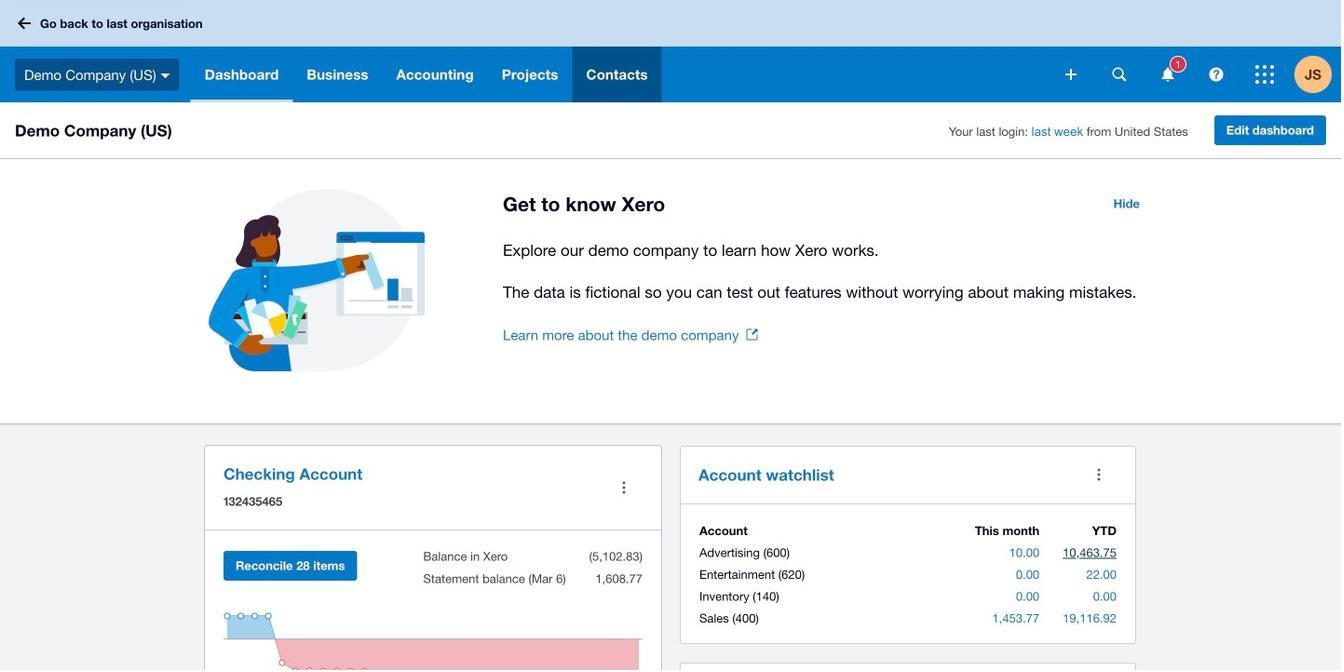 Task type: describe. For each thing, give the bounding box(es) containing it.
1 horizontal spatial svg image
[[1209, 68, 1223, 81]]

0 horizontal spatial svg image
[[18, 17, 31, 29]]



Task type: vqa. For each thing, say whether or not it's contained in the screenshot.
second Total from the bottom of the page
no



Task type: locate. For each thing, give the bounding box(es) containing it.
2 horizontal spatial svg image
[[1255, 65, 1274, 84]]

svg image
[[18, 17, 31, 29], [1255, 65, 1274, 84], [1209, 68, 1223, 81]]

manage menu toggle image
[[605, 469, 643, 507]]

svg image
[[1113, 68, 1126, 81], [1162, 68, 1174, 81], [1065, 69, 1077, 80], [161, 73, 170, 78]]

banner
[[0, 0, 1341, 102]]

intro banner body element
[[503, 237, 1151, 305]]



